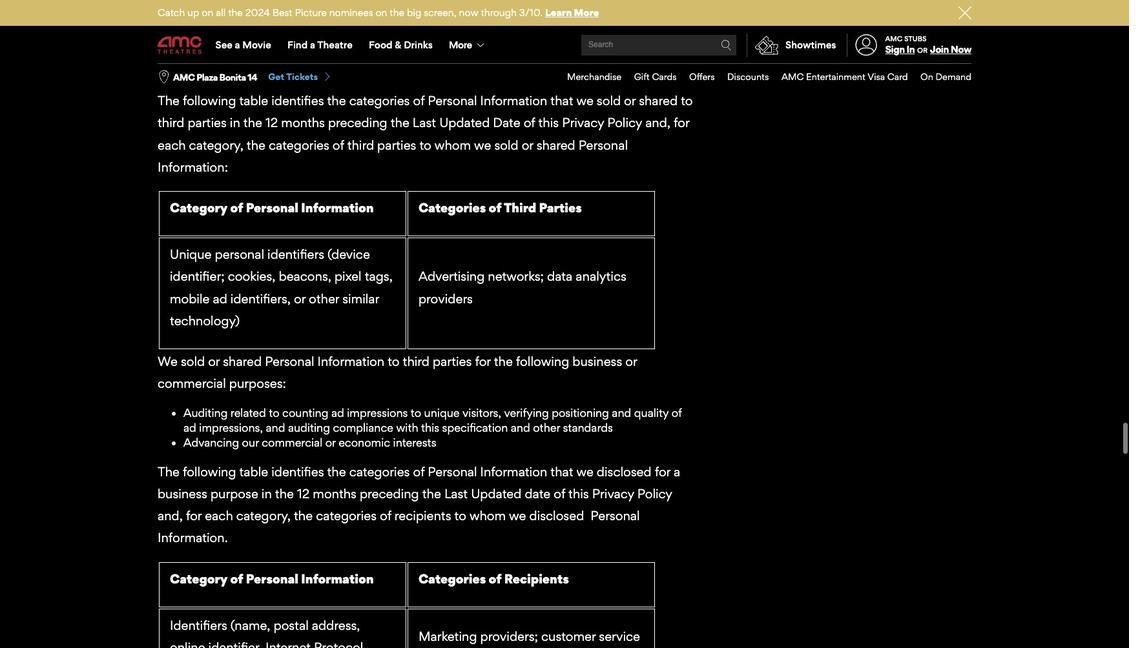 Task type: locate. For each thing, give the bounding box(es) containing it.
maintain
[[356, 2, 400, 15]]

business up information.
[[158, 487, 207, 502]]

personal
[[215, 247, 264, 262]]

2 vertical spatial third
[[403, 354, 430, 370]]

0 horizontal spatial business
[[158, 487, 207, 502]]

we
[[158, 354, 178, 370]]

to
[[298, 2, 308, 15], [593, 2, 603, 15], [681, 93, 693, 109], [420, 137, 431, 153], [388, 354, 400, 370], [269, 407, 279, 420], [411, 407, 421, 420], [454, 509, 466, 524]]

other down the verifying
[[533, 421, 560, 435]]

following up purpose
[[183, 464, 236, 480]]

0 vertical spatial that
[[551, 93, 573, 109]]

that for this
[[551, 464, 573, 480]]

1 horizontal spatial each
[[205, 509, 233, 524]]

1 horizontal spatial last
[[444, 487, 468, 502]]

0 horizontal spatial service
[[313, 16, 349, 30]]

that inside the following table identifies the categories of personal information that we disclosed for a business purpose in the 12 months preceding the last updated date of this privacy policy and, for each category, the categories of recipients to whom we disclosed  personal information.
[[551, 464, 573, 480]]

1 vertical spatial business
[[158, 487, 207, 502]]

0 vertical spatial each
[[158, 137, 186, 153]]

in inside the following table identifies the categories of personal information that we disclosed for a business purpose in the 12 months preceding the last updated date of this privacy policy and, for each category, the categories of recipients to whom we disclosed  personal information.
[[262, 487, 272, 502]]

0 horizontal spatial quality
[[422, 2, 457, 15]]

whom
[[435, 137, 471, 153], [470, 509, 506, 524]]

this
[[538, 115, 559, 131], [421, 421, 439, 435], [569, 487, 589, 502]]

0 vertical spatial categories
[[419, 200, 486, 216]]

1 horizontal spatial shared
[[537, 137, 575, 153]]

date
[[493, 115, 520, 131]]

preceding
[[328, 115, 387, 131], [360, 487, 419, 502]]

2 economic from the top
[[339, 436, 390, 450]]

1 vertical spatial in
[[262, 487, 272, 502]]

our down impressions,
[[242, 436, 259, 450]]

menu down showtimes image
[[555, 64, 972, 90]]

mobile
[[170, 291, 210, 307]]

safety
[[473, 2, 503, 15]]

category of personal information
[[170, 200, 374, 216], [170, 571, 374, 587]]

sign
[[885, 43, 905, 56]]

and,
[[645, 115, 671, 131], [158, 509, 183, 524]]

2 our from the top
[[242, 436, 259, 450]]

2 vertical spatial shared
[[223, 354, 262, 370]]

1 vertical spatial economic
[[339, 436, 390, 450]]

0 vertical spatial ad
[[213, 291, 227, 307]]

0 horizontal spatial amc
[[173, 71, 195, 82]]

2 horizontal spatial parties
[[433, 354, 472, 370]]

category, down purpose
[[236, 509, 291, 524]]

1 vertical spatial preceding
[[360, 487, 419, 502]]

1 identifies from the top
[[271, 93, 324, 109]]

offers
[[689, 71, 715, 82]]

2 vertical spatial commercial
[[262, 436, 323, 450]]

economic down nominees
[[339, 31, 390, 45]]

food & drinks
[[369, 39, 433, 51]]

commercial inside undertaking activities to verify or maintain the quality or safety of a service, and to improve, upgrade, or enhance the service advancing our commercial or economic interests
[[262, 31, 323, 45]]

service inside "marketing providers; customer service"
[[599, 629, 640, 645]]

service,
[[528, 2, 568, 15]]

1 table from the top
[[239, 93, 268, 109]]

0 vertical spatial category,
[[189, 137, 243, 153]]

0 vertical spatial category
[[170, 200, 228, 216]]

service down verify
[[313, 16, 349, 30]]

other
[[309, 291, 339, 307], [533, 421, 560, 435]]

on demand
[[921, 71, 972, 82]]

find a theatre link
[[279, 27, 361, 63]]

0 horizontal spatial more
[[449, 39, 472, 51]]

disclosed
[[597, 464, 652, 480]]

0 vertical spatial commercial
[[262, 31, 323, 45]]

1 vertical spatial table
[[239, 464, 268, 480]]

1 vertical spatial parties
[[377, 137, 416, 153]]

a right through
[[519, 2, 525, 15]]

learn more link
[[545, 6, 599, 19]]

1 vertical spatial privacy
[[592, 487, 634, 502]]

0 horizontal spatial third
[[158, 115, 184, 131]]

0 horizontal spatial in
[[230, 115, 240, 131]]

privacy down merchandise link
[[562, 115, 604, 131]]

0 horizontal spatial other
[[309, 291, 339, 307]]

providers;
[[480, 629, 538, 645]]

ad up technology)
[[213, 291, 227, 307]]

a inside the following table identifies the categories of personal information that we disclosed for a business purpose in the 12 months preceding the last updated date of this privacy policy and, for each category, the categories of recipients to whom we disclosed  personal information.
[[674, 464, 680, 480]]

sold down the merchandise
[[597, 93, 621, 109]]

the
[[403, 2, 419, 15], [228, 6, 243, 19], [390, 6, 404, 19], [293, 16, 310, 30], [327, 93, 346, 109], [243, 115, 262, 131], [391, 115, 409, 131], [247, 137, 266, 153], [494, 354, 513, 370], [327, 464, 346, 480], [275, 487, 294, 502], [422, 487, 441, 502], [294, 509, 313, 524]]

2 on from the left
[[376, 6, 387, 19]]

category down information.
[[170, 571, 228, 587]]

compliance
[[333, 421, 393, 435]]

1 horizontal spatial amc
[[782, 71, 804, 82]]

1 horizontal spatial other
[[533, 421, 560, 435]]

other inside auditing related to counting ad impressions to unique visitors, verifying positioning and quality of ad impressions, and auditing compliance with this specification and other standards advancing our commercial or economic interests
[[533, 421, 560, 435]]

0 vertical spatial policy
[[607, 115, 642, 131]]

identifiers
[[170, 618, 227, 634]]

the inside the following table identifies the categories of personal information that we disclosed for a business purpose in the 12 months preceding the last updated date of this privacy policy and, for each category, the categories of recipients to whom we disclosed  personal information.
[[158, 464, 180, 480]]

last
[[413, 115, 436, 131], [444, 487, 468, 502]]

menu down learn
[[158, 27, 972, 63]]

our down enhance
[[242, 31, 259, 45]]

identifies down the get tickets link
[[271, 93, 324, 109]]

we sold or shared personal information to third parties for the following business or commercial purposes:
[[158, 354, 637, 392]]

category, inside the following table identifies the categories of personal information that we disclosed for a business purpose in the 12 months preceding the last updated date of this privacy policy and, for each category, the categories of recipients to whom we disclosed  personal information.
[[236, 509, 291, 524]]

and right service,
[[571, 2, 590, 15]]

1 category from the top
[[170, 200, 228, 216]]

following inside we sold or shared personal information to third parties for the following business or commercial purposes:
[[516, 354, 569, 370]]

0 vertical spatial business
[[573, 354, 622, 370]]

0 vertical spatial identifies
[[271, 93, 324, 109]]

1 vertical spatial menu
[[555, 64, 972, 90]]

tags,
[[365, 269, 393, 285]]

1 vertical spatial following
[[516, 354, 569, 370]]

and down the verifying
[[511, 421, 530, 435]]

see a movie
[[216, 39, 271, 51]]

1 horizontal spatial ad
[[213, 291, 227, 307]]

category of personal information up postal
[[170, 571, 374, 587]]

commercial inside we sold or shared personal information to third parties for the following business or commercial purposes:
[[158, 376, 226, 392]]

category, up information:
[[189, 137, 243, 153]]

quality inside undertaking activities to verify or maintain the quality or safety of a service, and to improve, upgrade, or enhance the service advancing our commercial or economic interests
[[422, 2, 457, 15]]

1 economic from the top
[[339, 31, 390, 45]]

0 vertical spatial and,
[[645, 115, 671, 131]]

privacy down disclosed
[[592, 487, 634, 502]]

2 that from the top
[[551, 464, 573, 480]]

1 vertical spatial category of personal information
[[170, 571, 374, 587]]

cookies,
[[228, 269, 276, 285]]

get
[[268, 71, 284, 82]]

0 vertical spatial interests
[[393, 31, 436, 45]]

12 inside the following table identifies the categories of personal information that we disclosed for a business purpose in the 12 months preceding the last updated date of this privacy policy and, for each category, the categories of recipients to whom we disclosed  personal information.
[[297, 487, 310, 502]]

2 identifies from the top
[[271, 464, 324, 480]]

1 vertical spatial our
[[242, 436, 259, 450]]

1 horizontal spatial this
[[538, 115, 559, 131]]

for down offers link
[[674, 115, 690, 131]]

2 horizontal spatial ad
[[331, 407, 344, 420]]

that down merchandise link
[[551, 93, 573, 109]]

in down "bonita"
[[230, 115, 240, 131]]

1 vertical spatial other
[[533, 421, 560, 435]]

commercial
[[262, 31, 323, 45], [158, 376, 226, 392], [262, 436, 323, 450]]

table
[[239, 93, 268, 109], [239, 464, 268, 480]]

1 vertical spatial third
[[347, 137, 374, 153]]

identifies inside the following table identifies the categories of personal information that we disclosed for a business purpose in the 12 months preceding the last updated date of this privacy policy and, for each category, the categories of recipients to whom we disclosed  personal information.
[[271, 464, 324, 480]]

quality inside auditing related to counting ad impressions to unique visitors, verifying positioning and quality of ad impressions, and auditing compliance with this specification and other standards advancing our commercial or economic interests
[[634, 407, 669, 420]]

months
[[281, 115, 325, 131], [313, 487, 357, 502]]

advancing down impressions,
[[183, 436, 239, 450]]

amc inside amc stubs sign in or join now
[[885, 34, 903, 43]]

screen,
[[424, 6, 457, 19]]

for up information.
[[186, 509, 202, 524]]

privacy
[[562, 115, 604, 131], [592, 487, 634, 502]]

the following table identifies the categories of personal information that we sold or shared to third parties in the 12 months preceding the last updated date of this privacy policy and, for each category, the categories of third parties to whom we sold or shared personal information:
[[158, 93, 693, 175]]

1 vertical spatial quality
[[634, 407, 669, 420]]

or inside amc stubs sign in or join now
[[917, 46, 928, 55]]

0 horizontal spatial ad
[[183, 421, 196, 435]]

0 vertical spatial economic
[[339, 31, 390, 45]]

2 advancing from the top
[[183, 436, 239, 450]]

shared
[[639, 93, 678, 109], [537, 137, 575, 153], [223, 354, 262, 370]]

1 that from the top
[[551, 93, 573, 109]]

identifies inside 'the following table identifies the categories of personal information that we sold or shared to third parties in the 12 months preceding the last updated date of this privacy policy and, for each category, the categories of third parties to whom we sold or shared personal information:'
[[271, 93, 324, 109]]

1 vertical spatial ad
[[331, 407, 344, 420]]

shared down gift cards
[[639, 93, 678, 109]]

each up information:
[[158, 137, 186, 153]]

and, down gift cards
[[645, 115, 671, 131]]

for up visitors,
[[475, 354, 491, 370]]

advancing down 'upgrade,'
[[183, 31, 239, 45]]

0 horizontal spatial last
[[413, 115, 436, 131]]

up
[[187, 6, 199, 19]]

0 horizontal spatial 12
[[266, 115, 278, 131]]

that inside 'the following table identifies the categories of personal information that we sold or shared to third parties in the 12 months preceding the last updated date of this privacy policy and, for each category, the categories of third parties to whom we sold or shared personal information:'
[[551, 93, 573, 109]]

categories of third parties
[[419, 200, 582, 216]]

pixel
[[335, 269, 362, 285]]

unique personal identifiers (device identifier; cookies, beacons, pixel tags, mobile ad identifiers, or other similar technology)
[[170, 247, 393, 329]]

in right purpose
[[262, 487, 272, 502]]

2 table from the top
[[239, 464, 268, 480]]

0 vertical spatial more
[[574, 6, 599, 19]]

upgrade,
[[183, 16, 230, 30]]

0 horizontal spatial shared
[[223, 354, 262, 370]]

updated inside 'the following table identifies the categories of personal information that we sold or shared to third parties in the 12 months preceding the last updated date of this privacy policy and, for each category, the categories of third parties to whom we sold or shared personal information:'
[[439, 115, 490, 131]]

that
[[551, 93, 573, 109], [551, 464, 573, 480]]

with
[[396, 421, 418, 435]]

and, inside the following table identifies the categories of personal information that we disclosed for a business purpose in the 12 months preceding the last updated date of this privacy policy and, for each category, the categories of recipients to whom we disclosed  personal information.
[[158, 509, 183, 524]]

1 vertical spatial and,
[[158, 509, 183, 524]]

sold
[[597, 93, 621, 109], [494, 137, 519, 153], [181, 354, 205, 370]]

0 horizontal spatial and,
[[158, 509, 183, 524]]

1 vertical spatial updated
[[471, 487, 522, 502]]

0 vertical spatial this
[[538, 115, 559, 131]]

unique
[[170, 247, 212, 262]]

shared up the purposes:
[[223, 354, 262, 370]]

identifiers
[[267, 247, 324, 262]]

that for of
[[551, 93, 573, 109]]

that down standards
[[551, 464, 573, 480]]

a right find
[[310, 39, 315, 51]]

1 categories from the top
[[419, 200, 486, 216]]

table down the 14
[[239, 93, 268, 109]]

2 horizontal spatial this
[[569, 487, 589, 502]]

1 vertical spatial commercial
[[158, 376, 226, 392]]

amc down showtimes link in the right of the page
[[782, 71, 804, 82]]

following
[[183, 93, 236, 109], [516, 354, 569, 370], [183, 464, 236, 480]]

amc inside button
[[173, 71, 195, 82]]

other down beacons,
[[309, 291, 339, 307]]

2 vertical spatial parties
[[433, 354, 472, 370]]

1 our from the top
[[242, 31, 259, 45]]

of inside undertaking activities to verify or maintain the quality or safety of a service, and to improve, upgrade, or enhance the service advancing our commercial or economic interests
[[506, 2, 517, 15]]

table up purpose
[[239, 464, 268, 480]]

1 vertical spatial months
[[313, 487, 357, 502]]

ad inside unique personal identifiers (device identifier; cookies, beacons, pixel tags, mobile ad identifiers, or other similar technology)
[[213, 291, 227, 307]]

interests inside auditing related to counting ad impressions to unique visitors, verifying positioning and quality of ad impressions, and auditing compliance with this specification and other standards advancing our commercial or economic interests
[[393, 436, 436, 450]]

0 horizontal spatial sold
[[181, 354, 205, 370]]

purpose
[[211, 487, 258, 502]]

preceding inside 'the following table identifies the categories of personal information that we sold or shared to third parties in the 12 months preceding the last updated date of this privacy policy and, for each category, the categories of third parties to whom we sold or shared personal information:'
[[328, 115, 387, 131]]

1 horizontal spatial in
[[262, 487, 272, 502]]

activities
[[250, 2, 295, 15]]

to inside the following table identifies the categories of personal information that we disclosed for a business purpose in the 12 months preceding the last updated date of this privacy policy and, for each category, the categories of recipients to whom we disclosed  personal information.
[[454, 509, 466, 524]]

menu
[[158, 27, 972, 63], [555, 64, 972, 90]]

0 horizontal spatial parties
[[188, 115, 227, 131]]

1 horizontal spatial 12
[[297, 487, 310, 502]]

sign in or join amc stubs element
[[847, 27, 972, 63]]

2 horizontal spatial shared
[[639, 93, 678, 109]]

2 category of personal information from the top
[[170, 571, 374, 587]]

1 vertical spatial this
[[421, 421, 439, 435]]

2024
[[245, 6, 270, 19]]

following for the following table identifies the categories of personal information that we disclosed for a business purpose in the 12 months preceding the last updated date of this privacy policy and, for each category, the categories of recipients to whom we disclosed  personal information.
[[183, 464, 236, 480]]

2 category from the top
[[170, 571, 228, 587]]

and, up information.
[[158, 509, 183, 524]]

the for the following table identifies the categories of personal information that we disclosed for a business purpose in the 12 months preceding the last updated date of this privacy policy and, for each category, the categories of recipients to whom we disclosed  personal information.
[[158, 464, 180, 480]]

1 vertical spatial that
[[551, 464, 573, 480]]

identifies
[[271, 93, 324, 109], [271, 464, 324, 480]]

discounts
[[727, 71, 769, 82]]

the for the following table identifies the categories of personal information that we sold or shared to third parties in the 12 months preceding the last updated date of this privacy policy and, for each category, the categories of third parties to whom we sold or shared personal information:
[[158, 93, 180, 109]]

2 the from the top
[[158, 464, 180, 480]]

commercial up 'auditing' at the bottom left
[[158, 376, 226, 392]]

1 interests from the top
[[393, 31, 436, 45]]

shared up parties
[[537, 137, 575, 153]]

1 vertical spatial advancing
[[183, 436, 239, 450]]

address,
[[312, 618, 360, 634]]

2 horizontal spatial amc
[[885, 34, 903, 43]]

0 vertical spatial in
[[230, 115, 240, 131]]

policy down gift
[[607, 115, 642, 131]]

sold down date
[[494, 137, 519, 153]]

advertising networks; data analytics providers
[[419, 269, 627, 307]]

more down 'now'
[[449, 39, 472, 51]]

amc entertainment visa card
[[782, 71, 908, 82]]

0 vertical spatial the
[[158, 93, 180, 109]]

showtimes image
[[747, 34, 786, 57]]

table for the
[[239, 464, 268, 480]]

table inside 'the following table identifies the categories of personal information that we sold or shared to third parties in the 12 months preceding the last updated date of this privacy policy and, for each category, the categories of third parties to whom we sold or shared personal information:'
[[239, 93, 268, 109]]

a right disclosed
[[674, 464, 680, 480]]

category of personal information for identifiers
[[170, 200, 374, 216]]

following down plaza
[[183, 93, 236, 109]]

on right nominees
[[376, 6, 387, 19]]

amc up sign
[[885, 34, 903, 43]]

2 vertical spatial following
[[183, 464, 236, 480]]

advancing
[[183, 31, 239, 45], [183, 436, 239, 450]]

0 vertical spatial months
[[281, 115, 325, 131]]

category down information:
[[170, 200, 228, 216]]

a
[[519, 2, 525, 15], [235, 39, 240, 51], [310, 39, 315, 51], [674, 464, 680, 480]]

providers
[[419, 291, 473, 307]]

2 horizontal spatial third
[[403, 354, 430, 370]]

showtimes link
[[747, 34, 836, 57]]

following inside the following table identifies the categories of personal information that we disclosed for a business purpose in the 12 months preceding the last updated date of this privacy policy and, for each category, the categories of recipients to whom we disclosed  personal information.
[[183, 464, 236, 480]]

1 vertical spatial 12
[[297, 487, 310, 502]]

ad down 'auditing' at the bottom left
[[183, 421, 196, 435]]

parties
[[188, 115, 227, 131], [377, 137, 416, 153], [433, 354, 472, 370]]

on left all
[[202, 6, 213, 19]]

commercial down auditing at the bottom left of page
[[262, 436, 323, 450]]

1 the from the top
[[158, 93, 180, 109]]

table for in
[[239, 93, 268, 109]]

the inside 'the following table identifies the categories of personal information that we sold or shared to third parties in the 12 months preceding the last updated date of this privacy policy and, for each category, the categories of third parties to whom we sold or shared personal information:'
[[158, 93, 180, 109]]

more
[[574, 6, 599, 19], [449, 39, 472, 51]]

category of personal information up identifiers
[[170, 200, 374, 216]]

0 horizontal spatial this
[[421, 421, 439, 435]]

1 vertical spatial categories
[[419, 571, 486, 587]]

table inside the following table identifies the categories of personal information that we disclosed for a business purpose in the 12 months preceding the last updated date of this privacy policy and, for each category, the categories of recipients to whom we disclosed  personal information.
[[239, 464, 268, 480]]

1 vertical spatial service
[[599, 629, 640, 645]]

postal
[[274, 618, 309, 634]]

auditing related to counting ad impressions to unique visitors, verifying positioning and quality of ad impressions, and auditing compliance with this specification and other standards advancing our commercial or economic interests
[[183, 407, 682, 450]]

data
[[547, 269, 573, 285]]

internet
[[266, 640, 311, 649]]

1 vertical spatial shared
[[537, 137, 575, 153]]

sold right we
[[181, 354, 205, 370]]

category,
[[189, 137, 243, 153], [236, 509, 291, 524]]

0 vertical spatial following
[[183, 93, 236, 109]]

information inside we sold or shared personal information to third parties for the following business or commercial purposes:
[[318, 354, 384, 370]]

1 horizontal spatial quality
[[634, 407, 669, 420]]

identifies down auditing at the bottom left of page
[[271, 464, 324, 480]]

1 horizontal spatial business
[[573, 354, 622, 370]]

service right customer
[[599, 629, 640, 645]]

2 vertical spatial ad
[[183, 421, 196, 435]]

0 vertical spatial menu
[[158, 27, 972, 63]]

2 vertical spatial this
[[569, 487, 589, 502]]

for inside we sold or shared personal information to third parties for the following business or commercial purposes:
[[475, 354, 491, 370]]

user profile image
[[848, 34, 884, 56]]

on demand link
[[908, 64, 972, 90]]

the following table identifies the categories of personal information that we disclosed for a business purpose in the 12 months preceding the last updated date of this privacy policy and, for each category, the categories of recipients to whom we disclosed  personal information.
[[158, 464, 680, 546]]

0 vertical spatial table
[[239, 93, 268, 109]]

0 vertical spatial category of personal information
[[170, 200, 374, 216]]

1 horizontal spatial sold
[[494, 137, 519, 153]]

1 vertical spatial last
[[444, 487, 468, 502]]

amc left plaza
[[173, 71, 195, 82]]

commercial down best
[[262, 31, 323, 45]]

following inside 'the following table identifies the categories of personal information that we sold or shared to third parties in the 12 months preceding the last updated date of this privacy policy and, for each category, the categories of third parties to whom we sold or shared personal information:'
[[183, 93, 236, 109]]

economic down compliance
[[339, 436, 390, 450]]

amc logo image
[[158, 36, 203, 54], [158, 36, 203, 54]]

gift
[[634, 71, 650, 82]]

menu containing more
[[158, 27, 972, 63]]

undertaking
[[183, 2, 247, 15]]

0 vertical spatial advancing
[[183, 31, 239, 45]]

each down purpose
[[205, 509, 233, 524]]

ad up compliance
[[331, 407, 344, 420]]

2 interests from the top
[[393, 436, 436, 450]]

or
[[343, 2, 353, 15], [460, 2, 470, 15], [233, 16, 243, 30], [325, 31, 336, 45], [917, 46, 928, 55], [624, 93, 636, 109], [522, 137, 533, 153], [294, 291, 306, 307], [208, 354, 220, 370], [626, 354, 637, 370], [325, 436, 336, 450]]

picture
[[295, 6, 327, 19]]

1 vertical spatial interests
[[393, 436, 436, 450]]

of inside auditing related to counting ad impressions to unique visitors, verifying positioning and quality of ad impressions, and auditing compliance with this specification and other standards advancing our commercial or economic interests
[[672, 407, 682, 420]]

0 vertical spatial preceding
[[328, 115, 387, 131]]

1 vertical spatial category,
[[236, 509, 291, 524]]

(device
[[328, 247, 370, 262]]

following up the verifying
[[516, 354, 569, 370]]

policy down disclosed
[[638, 487, 672, 502]]

more right learn
[[574, 6, 599, 19]]

1 advancing from the top
[[183, 31, 239, 45]]

business up positioning
[[573, 354, 622, 370]]

identifier,
[[208, 640, 262, 649]]

quality
[[422, 2, 457, 15], [634, 407, 669, 420]]

0 vertical spatial service
[[313, 16, 349, 30]]

privacy inside the following table identifies the categories of personal information that we disclosed for a business purpose in the 12 months preceding the last updated date of this privacy policy and, for each category, the categories of recipients to whom we disclosed  personal information.
[[592, 487, 634, 502]]

1 category of personal information from the top
[[170, 200, 374, 216]]

2 categories from the top
[[419, 571, 486, 587]]



Task type: vqa. For each thing, say whether or not it's contained in the screenshot.
2024
yes



Task type: describe. For each thing, give the bounding box(es) containing it.
through
[[481, 6, 517, 19]]

catch
[[158, 6, 185, 19]]

marketing
[[419, 629, 477, 645]]

merchandise link
[[555, 64, 622, 90]]

0 vertical spatial third
[[158, 115, 184, 131]]

updated inside the following table identifies the categories of personal information that we disclosed for a business purpose in the 12 months preceding the last updated date of this privacy policy and, for each category, the categories of recipients to whom we disclosed  personal information.
[[471, 487, 522, 502]]

auditing
[[288, 421, 330, 435]]

or inside auditing related to counting ad impressions to unique visitors, verifying positioning and quality of ad impressions, and auditing compliance with this specification and other standards advancing our commercial or economic interests
[[325, 436, 336, 450]]

disclosure
[[268, 60, 332, 75]]

undertaking activities to verify or maintain the quality or safety of a service, and to improve, upgrade, or enhance the service advancing our commercial or economic interests
[[183, 2, 651, 45]]

preceding inside the following table identifies the categories of personal information that we disclosed for a business purpose in the 12 months preceding the last updated date of this privacy policy and, for each category, the categories of recipients to whom we disclosed  personal information.
[[360, 487, 419, 502]]

1 horizontal spatial more
[[574, 6, 599, 19]]

economic inside undertaking activities to verify or maintain the quality or safety of a service, and to improve, upgrade, or enhance the service advancing our commercial or economic interests
[[339, 31, 390, 45]]

third inside we sold or shared personal information to third parties for the following business or commercial purposes:
[[403, 354, 430, 370]]

following for the following table identifies the categories of personal information that we sold or shared to third parties in the 12 months preceding the last updated date of this privacy policy and, for each category, the categories of third parties to whom we sold or shared personal information:
[[183, 93, 236, 109]]

see a movie link
[[207, 27, 279, 63]]

card
[[888, 71, 908, 82]]

food & drinks link
[[361, 27, 441, 63]]

commercial inside auditing related to counting ad impressions to unique visitors, verifying positioning and quality of ad impressions, and auditing compliance with this specification and other standards advancing our commercial or economic interests
[[262, 436, 323, 450]]

nominees
[[329, 6, 373, 19]]

specification
[[442, 421, 508, 435]]

policy inside the following table identifies the categories of personal information that we disclosed for a business purpose in the 12 months preceding the last updated date of this privacy policy and, for each category, the categories of recipients to whom we disclosed  personal information.
[[638, 487, 672, 502]]

sold inside we sold or shared personal information to third parties for the following business or commercial purposes:
[[181, 354, 205, 370]]

beacons,
[[279, 269, 331, 285]]

menu containing merchandise
[[555, 64, 972, 90]]

third
[[504, 200, 536, 216]]

identifiers (name, postal address, online identifier, internet protoco
[[170, 618, 394, 649]]

economic inside auditing related to counting ad impressions to unique visitors, verifying positioning and quality of ad impressions, and auditing compliance with this specification and other standards advancing our commercial or economic interests
[[339, 436, 390, 450]]

business inside the following table identifies the categories of personal information that we disclosed for a business purpose in the 12 months preceding the last updated date of this privacy policy and, for each category, the categories of recipients to whom we disclosed  personal information.
[[158, 487, 207, 502]]

identifies for 12
[[271, 93, 324, 109]]

sale,
[[158, 60, 187, 75]]

2 horizontal spatial sold
[[597, 93, 621, 109]]

months inside the following table identifies the categories of personal information that we disclosed for a business purpose in the 12 months preceding the last updated date of this privacy policy and, for each category, the categories of recipients to whom we disclosed  personal information.
[[313, 487, 357, 502]]

0 vertical spatial parties
[[188, 115, 227, 131]]

information inside 'the following table identifies the categories of personal information that we sold or shared to third parties in the 12 months preceding the last updated date of this privacy policy and, for each category, the categories of third parties to whom we sold or shared personal information:'
[[480, 93, 547, 109]]

amc plaza bonita 14 button
[[173, 71, 257, 83]]

other inside unique personal identifiers (device identifier; cookies, beacons, pixel tags, mobile ad identifiers, or other similar technology)
[[309, 291, 339, 307]]

last inside 'the following table identifies the categories of personal information that we sold or shared to third parties in the 12 months preceding the last updated date of this privacy policy and, for each category, the categories of third parties to whom we sold or shared personal information:'
[[413, 115, 436, 131]]

see
[[216, 39, 233, 51]]

whom inside the following table identifies the categories of personal information that we disclosed for a business purpose in the 12 months preceding the last updated date of this privacy policy and, for each category, the categories of recipients to whom we disclosed  personal information.
[[470, 509, 506, 524]]

months inside 'the following table identifies the categories of personal information that we sold or shared to third parties in the 12 months preceding the last updated date of this privacy policy and, for each category, the categories of third parties to whom we sold or shared personal information:'
[[281, 115, 325, 131]]

each inside the following table identifies the categories of personal information that we disclosed for a business purpose in the 12 months preceding the last updated date of this privacy policy and, for each category, the categories of recipients to whom we disclosed  personal information.
[[205, 509, 233, 524]]

impressions,
[[199, 421, 263, 435]]

plaza
[[196, 71, 218, 82]]

category, inside 'the following table identifies the categories of personal information that we sold or shared to third parties in the 12 months preceding the last updated date of this privacy policy and, for each category, the categories of third parties to whom we sold or shared personal information:'
[[189, 137, 243, 153]]

analytics
[[576, 269, 627, 285]]

standards
[[563, 421, 613, 435]]

recipients
[[395, 509, 451, 524]]

all
[[216, 6, 226, 19]]

join
[[930, 43, 949, 56]]

interests inside undertaking activities to verify or maintain the quality or safety of a service, and to improve, upgrade, or enhance the service advancing our commercial or economic interests
[[393, 31, 436, 45]]

find a theatre
[[287, 39, 353, 51]]

amc plaza bonita 14
[[173, 71, 257, 82]]

advancing inside auditing related to counting ad impressions to unique visitors, verifying positioning and quality of ad impressions, and auditing compliance with this specification and other standards advancing our commercial or economic interests
[[183, 436, 239, 450]]

stubs
[[904, 34, 927, 43]]

last inside the following table identifies the categories of personal information that we disclosed for a business purpose in the 12 months preceding the last updated date of this privacy policy and, for each category, the categories of recipients to whom we disclosed  personal information.
[[444, 487, 468, 502]]

categories for categories of third parties
[[419, 200, 486, 216]]

entertainment
[[806, 71, 866, 82]]

date
[[525, 487, 551, 502]]

category of personal information for postal
[[170, 571, 374, 587]]

learn
[[545, 6, 572, 19]]

on
[[921, 71, 933, 82]]

demand
[[936, 71, 972, 82]]

advertising
[[419, 269, 485, 285]]

category for identifiers
[[170, 571, 228, 587]]

in
[[907, 43, 915, 56]]

get tickets link
[[268, 71, 332, 83]]

amc for bonita
[[173, 71, 195, 82]]

amc entertainment visa card link
[[769, 64, 908, 90]]

12 inside 'the following table identifies the categories of personal information that we sold or shared to third parties in the 12 months preceding the last updated date of this privacy policy and, for each category, the categories of third parties to whom we sold or shared personal information:'
[[266, 115, 278, 131]]

each inside 'the following table identifies the categories of personal information that we sold or shared to third parties in the 12 months preceding the last updated date of this privacy policy and, for each category, the categories of third parties to whom we sold or shared personal information:'
[[158, 137, 186, 153]]

drinks
[[404, 39, 433, 51]]

cards
[[652, 71, 677, 82]]

identifiers,
[[231, 291, 291, 307]]

networks;
[[488, 269, 544, 285]]

1 horizontal spatial parties
[[377, 137, 416, 153]]

and, inside 'the following table identifies the categories of personal information that we sold or shared to third parties in the 12 months preceding the last updated date of this privacy policy and, for each category, the categories of third parties to whom we sold or shared personal information:'
[[645, 115, 671, 131]]

this inside the following table identifies the categories of personal information that we disclosed for a business purpose in the 12 months preceding the last updated date of this privacy policy and, for each category, the categories of recipients to whom we disclosed  personal information.
[[569, 487, 589, 502]]

visitors,
[[463, 407, 501, 420]]

category for unique
[[170, 200, 228, 216]]

to inside we sold or shared personal information to third parties for the following business or commercial purposes:
[[388, 354, 400, 370]]

food
[[369, 39, 392, 51]]

recipients
[[504, 571, 569, 587]]

advancing inside undertaking activities to verify or maintain the quality or safety of a service, and to improve, upgrade, or enhance the service advancing our commercial or economic interests
[[183, 31, 239, 45]]

big
[[407, 6, 421, 19]]

amc for sign
[[885, 34, 903, 43]]

sign in button
[[885, 43, 915, 56]]

and inside undertaking activities to verify or maintain the quality or safety of a service, and to improve, upgrade, or enhance the service advancing our commercial or economic interests
[[571, 2, 590, 15]]

sharing,
[[190, 60, 240, 75]]

submit search icon image
[[721, 40, 731, 50]]

the inside we sold or shared personal information to third parties for the following business or commercial purposes:
[[494, 354, 513, 370]]

and down related
[[266, 421, 285, 435]]

more inside button
[[449, 39, 472, 51]]

search the AMC website text field
[[587, 40, 721, 50]]

positioning
[[552, 407, 609, 420]]

online
[[170, 640, 205, 649]]

business inside we sold or shared personal information to third parties for the following business or commercial purposes:
[[573, 354, 622, 370]]

information:
[[158, 159, 228, 175]]

discounts link
[[715, 64, 769, 90]]

verifying
[[504, 407, 549, 420]]

marketing providers; customer service
[[419, 629, 640, 649]]

bonita
[[219, 71, 246, 82]]

our inside undertaking activities to verify or maintain the quality or safety of a service, and to improve, upgrade, or enhance the service advancing our commercial or economic interests
[[242, 31, 259, 45]]

for right disclosed
[[655, 464, 671, 480]]

a inside undertaking activities to verify or maintain the quality or safety of a service, and to improve, upgrade, or enhance the service advancing our commercial or economic interests
[[519, 2, 525, 15]]

our inside auditing related to counting ad impressions to unique visitors, verifying positioning and quality of ad impressions, and auditing compliance with this specification and other standards advancing our commercial or economic interests
[[242, 436, 259, 450]]

in inside 'the following table identifies the categories of personal information that we sold or shared to third parties in the 12 months preceding the last updated date of this privacy policy and, for each category, the categories of third parties to whom we sold or shared personal information:'
[[230, 115, 240, 131]]

personal inside we sold or shared personal information to third parties for the following business or commercial purposes:
[[265, 354, 314, 370]]

auditing
[[183, 407, 228, 420]]

showtimes
[[786, 39, 836, 51]]

shared inside we sold or shared personal information to third parties for the following business or commercial purposes:
[[223, 354, 262, 370]]

gift cards link
[[622, 64, 677, 90]]

(name,
[[230, 618, 270, 634]]

identifies for months
[[271, 464, 324, 480]]

verify
[[311, 2, 340, 15]]

this inside 'the following table identifies the categories of personal information that we sold or shared to third parties in the 12 months preceding the last updated date of this privacy policy and, for each category, the categories of third parties to whom we sold or shared personal information:'
[[538, 115, 559, 131]]

or inside unique personal identifiers (device identifier; cookies, beacons, pixel tags, mobile ad identifiers, or other similar technology)
[[294, 291, 306, 307]]

and down the movie
[[243, 60, 265, 75]]

this inside auditing related to counting ad impressions to unique visitors, verifying positioning and quality of ad impressions, and auditing compliance with this specification and other standards advancing our commercial or economic interests
[[421, 421, 439, 435]]

impressions
[[347, 407, 408, 420]]

1 on from the left
[[202, 6, 213, 19]]

parties inside we sold or shared personal information to third parties for the following business or commercial purposes:
[[433, 354, 472, 370]]

cookie consent banner dialog
[[0, 614, 1129, 649]]

counting
[[282, 407, 328, 420]]

categories for categories of recipients
[[419, 571, 486, 587]]

customer
[[541, 629, 596, 645]]

a right see
[[235, 39, 240, 51]]

service inside undertaking activities to verify or maintain the quality or safety of a service, and to improve, upgrade, or enhance the service advancing our commercial or economic interests
[[313, 16, 349, 30]]

for inside 'the following table identifies the categories of personal information that we sold or shared to third parties in the 12 months preceding the last updated date of this privacy policy and, for each category, the categories of third parties to whom we sold or shared personal information:'
[[674, 115, 690, 131]]

1 horizontal spatial third
[[347, 137, 374, 153]]

policy inside 'the following table identifies the categories of personal information that we sold or shared to third parties in the 12 months preceding the last updated date of this privacy policy and, for each category, the categories of third parties to whom we sold or shared personal information:'
[[607, 115, 642, 131]]

technology)
[[170, 313, 240, 329]]

1 vertical spatial sold
[[494, 137, 519, 153]]

merchandise
[[567, 71, 622, 82]]

more button
[[441, 27, 495, 63]]

and up standards
[[612, 407, 631, 420]]

whom inside 'the following table identifies the categories of personal information that we sold or shared to third parties in the 12 months preceding the last updated date of this privacy policy and, for each category, the categories of third parties to whom we sold or shared personal information:'
[[435, 137, 471, 153]]

catch up on all the 2024 best picture nominees on the big screen, now through 3/10. learn more
[[158, 6, 599, 19]]

information inside the following table identifies the categories of personal information that we disclosed for a business purpose in the 12 months preceding the last updated date of this privacy policy and, for each category, the categories of recipients to whom we disclosed  personal information.
[[480, 464, 547, 480]]

best
[[272, 6, 292, 19]]

privacy inside 'the following table identifies the categories of personal information that we sold or shared to third parties in the 12 months preceding the last updated date of this privacy policy and, for each category, the categories of third parties to whom we sold or shared personal information:'
[[562, 115, 604, 131]]

get tickets
[[268, 71, 318, 82]]

amc for visa
[[782, 71, 804, 82]]

find
[[287, 39, 308, 51]]

0 vertical spatial shared
[[639, 93, 678, 109]]

parties
[[539, 200, 582, 216]]

visa
[[868, 71, 885, 82]]

3/10.
[[519, 6, 543, 19]]



